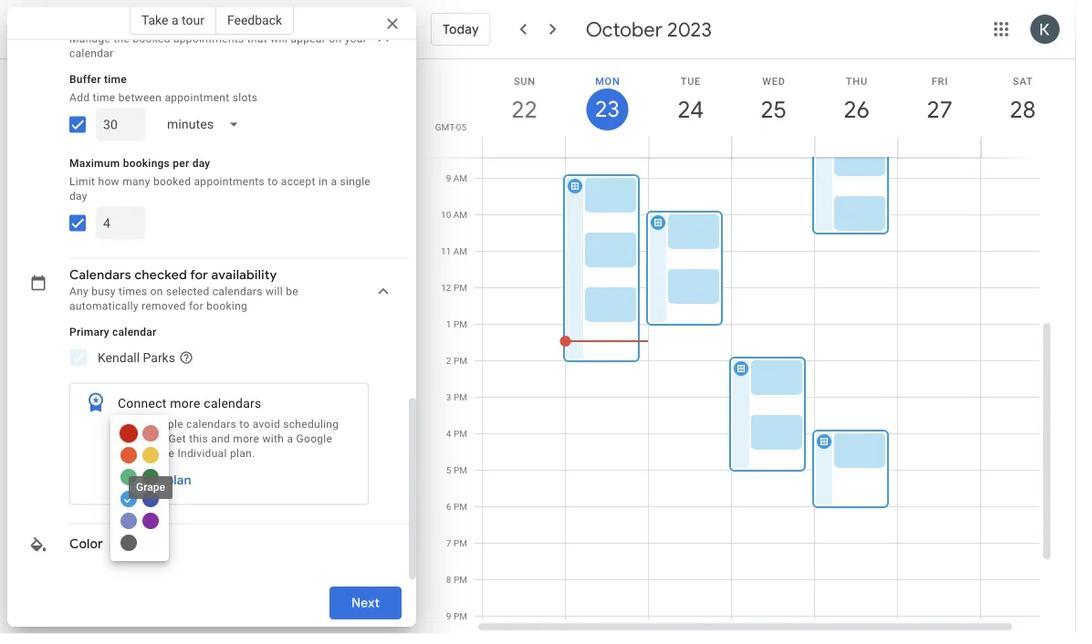 Task type: vqa. For each thing, say whether or not it's contained in the screenshot.
Up
no



Task type: locate. For each thing, give the bounding box(es) containing it.
for down selected
[[189, 301, 204, 313]]

5 pm
[[447, 465, 468, 476]]

pm right 4
[[454, 429, 468, 440]]

booked
[[133, 33, 171, 46], [153, 176, 191, 188]]

and
[[211, 433, 230, 446]]

to left avoid
[[240, 418, 250, 431]]

color
[[69, 537, 103, 554]]

1 vertical spatial 9
[[447, 612, 452, 622]]

mon 23
[[594, 75, 621, 124]]

1 horizontal spatial a
[[287, 433, 293, 446]]

this
[[189, 433, 208, 446]]

on inside calendars checked for availability any busy times on selected calendars will be automatically removed for booking
[[150, 286, 163, 299]]

explore
[[118, 473, 163, 490]]

7 pm
[[447, 538, 468, 549]]

1 9 from the top
[[446, 173, 451, 184]]

calendar
[[69, 48, 114, 60], [112, 326, 157, 339]]

day right 'per' in the left top of the page
[[192, 157, 211, 170]]

25
[[760, 95, 786, 125]]

day down limit
[[69, 190, 87, 203]]

wed 25
[[760, 75, 786, 125]]

0 horizontal spatial on
[[150, 286, 163, 299]]

today button
[[431, 7, 491, 51]]

1 horizontal spatial day
[[192, 157, 211, 170]]

2 am from the top
[[454, 210, 468, 221]]

pm right 2
[[454, 356, 468, 367]]

calendar up kendall parks
[[112, 326, 157, 339]]

will inside calendars checked for availability any busy times on selected calendars will be automatically removed for booking
[[266, 286, 283, 299]]

2 vertical spatial a
[[287, 433, 293, 446]]

on
[[329, 33, 342, 46], [150, 286, 163, 299]]

22
[[510, 95, 537, 125]]

on left your
[[329, 33, 342, 46]]

appointments down 'tour'
[[173, 33, 244, 46]]

pm for 2 pm
[[454, 356, 468, 367]]

time
[[104, 73, 127, 86], [93, 91, 115, 104]]

primary calendar
[[69, 326, 157, 339]]

calendar inside manage the booked appointments that will appear on your calendar
[[69, 48, 114, 60]]

3 am from the top
[[454, 246, 468, 257]]

1 vertical spatial appointments
[[194, 176, 265, 188]]

grid
[[424, 59, 1066, 635]]

2023
[[668, 16, 712, 42]]

banana, set event color menu item
[[142, 448, 159, 464]]

thursday, october 26 element
[[836, 89, 878, 131]]

basil, set event color menu item
[[142, 470, 159, 486]]

tue
[[681, 75, 702, 87]]

a
[[172, 12, 179, 27], [331, 176, 337, 188], [287, 433, 293, 446]]

2 vertical spatial calendars
[[186, 418, 237, 431]]

tuesday, october 24 element
[[670, 89, 712, 131]]

pm for 9 pm
[[454, 612, 468, 622]]

Buffer time number field
[[103, 109, 138, 142]]

24 column header
[[648, 59, 733, 158]]

1 vertical spatial am
[[454, 210, 468, 221]]

8 pm
[[447, 575, 468, 586]]

time right buffer at the top left of page
[[104, 73, 127, 86]]

on up removed
[[150, 286, 163, 299]]

1 horizontal spatial to
[[268, 176, 278, 188]]

booked down take in the top of the page
[[133, 33, 171, 46]]

pm right 12
[[454, 283, 468, 294]]

0 vertical spatial calendar
[[69, 48, 114, 60]]

booking
[[207, 301, 248, 313]]

appointments left accept
[[194, 176, 265, 188]]

more up multiple
[[170, 397, 201, 412]]

wednesday, october 25 element
[[753, 89, 795, 131]]

will right the that
[[271, 33, 288, 46]]

0 vertical spatial on
[[329, 33, 342, 46]]

0 vertical spatial to
[[268, 176, 278, 188]]

conflicts.
[[118, 433, 166, 446]]

friday, october 27 element
[[919, 89, 961, 131]]

times
[[119, 286, 147, 299]]

a left 'tour'
[[172, 12, 179, 27]]

0 vertical spatial calendars
[[213, 286, 263, 299]]

1 pm from the top
[[454, 283, 468, 294]]

single
[[340, 176, 371, 188]]

feedback
[[227, 12, 282, 27]]

9
[[446, 173, 451, 184], [447, 612, 452, 622]]

multiple
[[142, 418, 183, 431]]

5 pm from the top
[[454, 429, 468, 440]]

1 vertical spatial will
[[266, 286, 283, 299]]

maximum
[[69, 157, 120, 170]]

on inside manage the booked appointments that will appear on your calendar
[[329, 33, 342, 46]]

manage the booked appointments that will appear on your calendar button
[[62, 10, 406, 65]]

connect more calendars link multiple calendars to avoid scheduling conflicts. get this and more with a google workspace individual plan.
[[118, 397, 339, 460]]

to left accept
[[268, 176, 278, 188]]

calendars inside calendars checked for availability any busy times on selected calendars will be automatically removed for booking
[[213, 286, 263, 299]]

fri 27
[[926, 75, 952, 125]]

on for appointments
[[329, 33, 342, 46]]

4 pm from the top
[[454, 392, 468, 403]]

explore plan
[[118, 473, 192, 490]]

pm for 7 pm
[[454, 538, 468, 549]]

0 vertical spatial booked
[[133, 33, 171, 46]]

calendars
[[69, 268, 131, 284]]

kendall parks
[[98, 351, 175, 366]]

pm right "5"
[[454, 465, 468, 476]]

0 vertical spatial a
[[172, 12, 179, 27]]

1 vertical spatial on
[[150, 286, 163, 299]]

0 vertical spatial am
[[454, 173, 468, 184]]

05
[[456, 121, 467, 132]]

selected
[[166, 286, 210, 299]]

explore plan button
[[111, 465, 199, 498]]

9 up '10'
[[446, 173, 451, 184]]

pm right 8
[[454, 575, 468, 586]]

grid containing 22
[[424, 59, 1066, 635]]

more
[[170, 397, 201, 412], [233, 433, 260, 446]]

more up the plan.
[[233, 433, 260, 446]]

accept
[[281, 176, 316, 188]]

pm for 3 pm
[[454, 392, 468, 403]]

link
[[118, 418, 139, 431]]

9 for 9 am
[[446, 173, 451, 184]]

1 pm
[[447, 319, 468, 330]]

12 pm
[[441, 283, 468, 294]]

0 vertical spatial 9
[[446, 173, 451, 184]]

1 vertical spatial for
[[189, 301, 204, 313]]

calendars
[[213, 286, 263, 299], [204, 397, 262, 412], [186, 418, 237, 431]]

1 vertical spatial more
[[233, 433, 260, 446]]

am for 9 am
[[454, 173, 468, 184]]

am
[[454, 173, 468, 184], [454, 210, 468, 221], [454, 246, 468, 257]]

booked inside manage the booked appointments that will appear on your calendar
[[133, 33, 171, 46]]

your
[[345, 33, 367, 46]]

tomato, set event color menu item
[[120, 425, 138, 443]]

am right '10'
[[454, 210, 468, 221]]

12
[[441, 283, 452, 294]]

in
[[319, 176, 328, 188]]

appointments
[[173, 33, 244, 46], [194, 176, 265, 188]]

7 pm from the top
[[454, 502, 468, 513]]

Maximum bookings per day number field
[[103, 207, 138, 240]]

am up 10 am in the left of the page
[[454, 173, 468, 184]]

2 9 from the top
[[447, 612, 452, 622]]

0 horizontal spatial to
[[240, 418, 250, 431]]

0 vertical spatial will
[[271, 33, 288, 46]]

2 vertical spatial am
[[454, 246, 468, 257]]

monday, october 23, today element
[[587, 89, 629, 131]]

10 pm from the top
[[454, 612, 468, 622]]

1 am from the top
[[454, 173, 468, 184]]

on for availability
[[150, 286, 163, 299]]

appointments inside manage the booked appointments that will appear on your calendar
[[173, 33, 244, 46]]

for up selected
[[190, 268, 208, 284]]

bookings
[[123, 157, 170, 170]]

2 horizontal spatial a
[[331, 176, 337, 188]]

take
[[141, 12, 168, 27]]

tue 24
[[677, 75, 703, 125]]

0 horizontal spatial more
[[170, 397, 201, 412]]

None field
[[153, 109, 254, 142]]

3 pm from the top
[[454, 356, 468, 367]]

1 vertical spatial to
[[240, 418, 250, 431]]

will left be
[[266, 286, 283, 299]]

pm right the '1'
[[454, 319, 468, 330]]

11 am
[[441, 246, 468, 257]]

a right the in
[[331, 176, 337, 188]]

day
[[192, 157, 211, 170], [69, 190, 87, 203]]

time right add
[[93, 91, 115, 104]]

a right with
[[287, 433, 293, 446]]

7
[[447, 538, 452, 549]]

1 vertical spatial booked
[[153, 176, 191, 188]]

9 down 8
[[447, 612, 452, 622]]

peacock, set event color menu item
[[121, 492, 137, 508]]

24
[[677, 95, 703, 125]]

0 vertical spatial appointments
[[173, 33, 244, 46]]

am right 11
[[454, 246, 468, 257]]

8 pm from the top
[[454, 538, 468, 549]]

booked down 'per' in the left top of the page
[[153, 176, 191, 188]]

1 horizontal spatial more
[[233, 433, 260, 446]]

slots
[[233, 91, 258, 104]]

0 horizontal spatial a
[[172, 12, 179, 27]]

4 pm
[[447, 429, 468, 440]]

26 column header
[[815, 59, 899, 158]]

to inside connect more calendars link multiple calendars to avoid scheduling conflicts. get this and more with a google workspace individual plan.
[[240, 418, 250, 431]]

appear
[[291, 33, 326, 46]]

9 pm
[[447, 612, 468, 622]]

parks
[[143, 351, 175, 366]]

will
[[271, 33, 288, 46], [266, 286, 283, 299]]

2 pm from the top
[[454, 319, 468, 330]]

primary
[[69, 326, 109, 339]]

23
[[594, 95, 619, 124]]

am for 11 am
[[454, 246, 468, 257]]

how
[[98, 176, 120, 188]]

pm down 8 pm
[[454, 612, 468, 622]]

0 vertical spatial more
[[170, 397, 201, 412]]

6 pm from the top
[[454, 465, 468, 476]]

grape
[[136, 481, 165, 494]]

calendar down manage
[[69, 48, 114, 60]]

pm right 7
[[454, 538, 468, 549]]

blueberry, set event color menu item
[[142, 492, 159, 508]]

pm right the 6
[[454, 502, 468, 513]]

thu 26
[[843, 75, 869, 125]]

4
[[447, 429, 452, 440]]

1 vertical spatial a
[[331, 176, 337, 188]]

22 column header
[[482, 59, 566, 158]]

9 pm from the top
[[454, 575, 468, 586]]

1 horizontal spatial on
[[329, 33, 342, 46]]

pm right 3
[[454, 392, 468, 403]]

mon
[[596, 75, 621, 87]]

1 vertical spatial calendars
[[204, 397, 262, 412]]

0 horizontal spatial day
[[69, 190, 87, 203]]



Task type: describe. For each thing, give the bounding box(es) containing it.
3
[[447, 392, 452, 403]]

feedback button
[[216, 5, 294, 35]]

pm for 5 pm
[[454, 465, 468, 476]]

calendars checked for availability any busy times on selected calendars will be automatically removed for booking
[[69, 268, 299, 313]]

per
[[173, 157, 189, 170]]

will inside manage the booked appointments that will appear on your calendar
[[271, 33, 288, 46]]

pm for 1 pm
[[454, 319, 468, 330]]

3 pm
[[447, 392, 468, 403]]

today
[[443, 21, 479, 37]]

5
[[447, 465, 452, 476]]

buffer time add time between appointment slots
[[69, 73, 258, 104]]

a inside button
[[172, 12, 179, 27]]

23 column header
[[565, 59, 649, 158]]

thu
[[847, 75, 869, 87]]

pm for 8 pm
[[454, 575, 468, 586]]

fri
[[932, 75, 949, 87]]

availability
[[211, 268, 277, 284]]

workspace
[[118, 448, 175, 460]]

wed
[[763, 75, 786, 87]]

0 vertical spatial day
[[192, 157, 211, 170]]

appointment
[[165, 91, 230, 104]]

2 pm
[[447, 356, 468, 367]]

checked
[[135, 268, 187, 284]]

6 pm
[[447, 502, 468, 513]]

1 vertical spatial day
[[69, 190, 87, 203]]

appointments inside maximum bookings per day limit how many booked appointments to accept in a single day
[[194, 176, 265, 188]]

am for 10 am
[[454, 210, 468, 221]]

booked inside maximum bookings per day limit how many booked appointments to accept in a single day
[[153, 176, 191, 188]]

october
[[586, 16, 663, 42]]

add
[[69, 91, 90, 104]]

pm for 12 pm
[[454, 283, 468, 294]]

a inside connect more calendars link multiple calendars to avoid scheduling conflicts. get this and more with a google workspace individual plan.
[[287, 433, 293, 446]]

a inside maximum bookings per day limit how many booked appointments to accept in a single day
[[331, 176, 337, 188]]

27
[[926, 95, 952, 125]]

sun
[[514, 75, 536, 87]]

9 for 9 pm
[[447, 612, 452, 622]]

any
[[69, 286, 89, 299]]

10
[[441, 210, 451, 221]]

be
[[286, 286, 299, 299]]

next
[[351, 596, 380, 612]]

27 column header
[[898, 59, 982, 158]]

connect
[[118, 397, 167, 412]]

busy
[[92, 286, 116, 299]]

0 vertical spatial time
[[104, 73, 127, 86]]

pm for 4 pm
[[454, 429, 468, 440]]

28 column header
[[981, 59, 1065, 158]]

25 column header
[[732, 59, 816, 158]]

saturday, october 28 element
[[1002, 89, 1044, 131]]

the
[[114, 33, 130, 46]]

kendall
[[98, 351, 140, 366]]

next button
[[330, 582, 402, 626]]

limit
[[69, 176, 95, 188]]

sun 22
[[510, 75, 537, 125]]

automatically
[[69, 301, 139, 313]]

pm for 6 pm
[[454, 502, 468, 513]]

lavender, set event color menu item
[[121, 513, 137, 530]]

2
[[447, 356, 452, 367]]

manage the booked appointments that will appear on your calendar
[[69, 33, 367, 60]]

that
[[247, 33, 268, 46]]

1 vertical spatial calendar
[[112, 326, 157, 339]]

0 vertical spatial for
[[190, 268, 208, 284]]

gmt-05
[[435, 121, 467, 132]]

1 vertical spatial time
[[93, 91, 115, 104]]

sat
[[1014, 75, 1034, 87]]

grape, set event color menu item
[[142, 513, 159, 530]]

get
[[169, 433, 186, 446]]

to inside maximum bookings per day limit how many booked appointments to accept in a single day
[[268, 176, 278, 188]]

sage, set event color menu item
[[121, 470, 137, 486]]

avoid
[[253, 418, 280, 431]]

take a tour button
[[130, 5, 216, 35]]

10 am
[[441, 210, 468, 221]]

between
[[118, 91, 162, 104]]

removed
[[142, 301, 186, 313]]

plan.
[[230, 448, 255, 460]]

many
[[123, 176, 150, 188]]

flamingo, set event color menu item
[[142, 426, 159, 442]]

9 am
[[446, 173, 468, 184]]

26
[[843, 95, 869, 125]]

google
[[296, 433, 333, 446]]

plan
[[166, 473, 192, 490]]

individual
[[178, 448, 227, 460]]

october 2023
[[586, 16, 712, 42]]

1
[[447, 319, 452, 330]]

tour
[[182, 12, 204, 27]]

scheduling
[[283, 418, 339, 431]]

sunday, october 22 element
[[504, 89, 546, 131]]

graphite, set event color menu item
[[121, 535, 137, 552]]

11
[[441, 246, 451, 257]]

sat 28
[[1009, 75, 1035, 125]]

take a tour
[[141, 12, 204, 27]]

with
[[263, 433, 284, 446]]

manage
[[69, 33, 111, 46]]

tangerine, set event color menu item
[[121, 448, 137, 464]]



